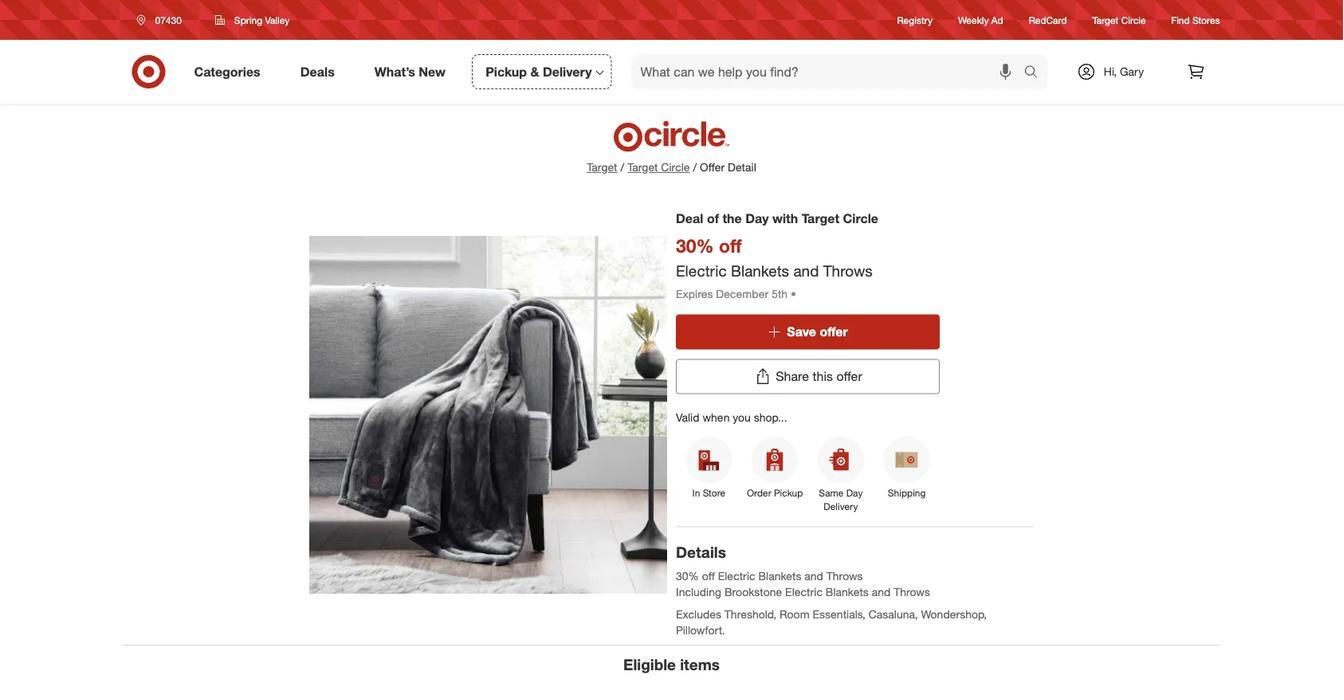 Task type: locate. For each thing, give the bounding box(es) containing it.
electric up 'expires'
[[676, 261, 727, 280]]

target circle link down target circle logo
[[628, 159, 690, 175]]

spring valley button
[[205, 6, 300, 34]]

/ left "offer"
[[693, 160, 697, 174]]

eligible items
[[624, 656, 720, 674]]

details
[[676, 543, 726, 562]]

stores
[[1193, 14, 1220, 26]]

2 vertical spatial electric
[[785, 585, 823, 599]]

1 vertical spatial 30%
[[676, 569, 699, 583]]

deals link
[[287, 54, 355, 89]]

1 horizontal spatial /
[[693, 160, 697, 174]]

0 vertical spatial target circle link
[[1093, 13, 1146, 27]]

share
[[776, 369, 809, 384]]

1 vertical spatial delivery
[[824, 501, 858, 513]]

electric
[[676, 261, 727, 280], [718, 569, 756, 583], [785, 585, 823, 599]]

electric up room
[[785, 585, 823, 599]]

new
[[419, 64, 446, 79]]

0 horizontal spatial delivery
[[543, 64, 592, 79]]

room
[[780, 608, 810, 622]]

target circle logo image
[[611, 120, 732, 153]]

shipping
[[888, 487, 926, 499]]

save offer
[[787, 324, 848, 340]]

offer right this
[[837, 369, 863, 384]]

pickup left &
[[486, 64, 527, 79]]

1 vertical spatial circle
[[661, 160, 690, 174]]

blankets inside 30% off electric blankets and throws expires december 5th •
[[731, 261, 790, 280]]

2 vertical spatial and
[[872, 585, 891, 599]]

and
[[794, 261, 819, 280], [805, 569, 824, 583], [872, 585, 891, 599]]

5th
[[772, 287, 788, 301]]

2 vertical spatial blankets
[[826, 585, 869, 599]]

offer right the save
[[820, 324, 848, 340]]

off
[[719, 234, 742, 257], [702, 569, 715, 583]]

/
[[621, 160, 625, 174], [693, 160, 697, 174]]

same
[[819, 487, 844, 499]]

30% off electric blankets and throws expires december 5th •
[[676, 234, 873, 301]]

day
[[746, 211, 769, 226], [847, 487, 863, 499]]

and up room
[[805, 569, 824, 583]]

categories link
[[181, 54, 280, 89]]

0 vertical spatial day
[[746, 211, 769, 226]]

/ right 'target' link at top left
[[621, 160, 625, 174]]

excludes
[[676, 608, 722, 622]]

1 vertical spatial blankets
[[759, 569, 802, 583]]

with
[[773, 211, 798, 226]]

target circle link
[[1093, 13, 1146, 27], [628, 159, 690, 175]]

0 vertical spatial pickup
[[486, 64, 527, 79]]

share this offer
[[776, 369, 863, 384]]

order
[[747, 487, 772, 499]]

07430 button
[[126, 6, 198, 34]]

0 vertical spatial delivery
[[543, 64, 592, 79]]

search button
[[1017, 54, 1055, 92]]

off up including
[[702, 569, 715, 583]]

registry link
[[898, 13, 933, 27]]

and up the •
[[794, 261, 819, 280]]

circle down target circle logo
[[661, 160, 690, 174]]

blankets up brookstone
[[759, 569, 802, 583]]

30%
[[676, 234, 714, 257], [676, 569, 699, 583]]

pickup
[[486, 64, 527, 79], [774, 487, 803, 499]]

categories
[[194, 64, 261, 79]]

2 vertical spatial throws
[[894, 585, 930, 599]]

0 vertical spatial 30%
[[676, 234, 714, 257]]

off down the
[[719, 234, 742, 257]]

day right same
[[847, 487, 863, 499]]

throws up essentials,
[[827, 569, 863, 583]]

30% inside details 30% off electric blankets and throws including brookstone electric blankets and throws
[[676, 569, 699, 583]]

items
[[680, 656, 720, 674]]

delivery inside same day delivery
[[824, 501, 858, 513]]

1 vertical spatial throws
[[827, 569, 863, 583]]

1 horizontal spatial day
[[847, 487, 863, 499]]

day right the
[[746, 211, 769, 226]]

electric up brookstone
[[718, 569, 756, 583]]

2 30% from the top
[[676, 569, 699, 583]]

offer
[[820, 324, 848, 340], [837, 369, 863, 384]]

0 vertical spatial throws
[[823, 261, 873, 280]]

1 vertical spatial pickup
[[774, 487, 803, 499]]

pickup right order
[[774, 487, 803, 499]]

30% down deal
[[676, 234, 714, 257]]

this
[[813, 369, 833, 384]]

target up 'hi,'
[[1093, 14, 1119, 26]]

0 horizontal spatial /
[[621, 160, 625, 174]]

0 horizontal spatial circle
[[661, 160, 690, 174]]

blankets up essentials,
[[826, 585, 869, 599]]

electric inside 30% off electric blankets and throws expires december 5th •
[[676, 261, 727, 280]]

throws up casaluna,
[[894, 585, 930, 599]]

0 vertical spatial circle
[[1122, 14, 1146, 26]]

0 vertical spatial off
[[719, 234, 742, 257]]

circle right with at right top
[[843, 211, 879, 226]]

blankets up december at the right of page
[[731, 261, 790, 280]]

0 horizontal spatial target circle link
[[628, 159, 690, 175]]

spring valley
[[234, 14, 290, 26]]

blankets
[[731, 261, 790, 280], [759, 569, 802, 583], [826, 585, 869, 599]]

offer inside share this offer button
[[837, 369, 863, 384]]

deal
[[676, 211, 704, 226]]

same day delivery
[[819, 487, 863, 513]]

0 vertical spatial blankets
[[731, 261, 790, 280]]

1 vertical spatial electric
[[718, 569, 756, 583]]

0 vertical spatial electric
[[676, 261, 727, 280]]

1 horizontal spatial circle
[[843, 211, 879, 226]]

throws
[[823, 261, 873, 280], [827, 569, 863, 583], [894, 585, 930, 599]]

target circle link up "hi, gary"
[[1093, 13, 1146, 27]]

save offer button
[[676, 315, 940, 350]]

delivery right &
[[543, 64, 592, 79]]

offer
[[700, 160, 725, 174]]

circle left find
[[1122, 14, 1146, 26]]

and up casaluna,
[[872, 585, 891, 599]]

valid when you shop...
[[676, 410, 787, 424]]

find stores link
[[1172, 13, 1220, 27]]

throws up save offer
[[823, 261, 873, 280]]

1 horizontal spatial target circle link
[[1093, 13, 1146, 27]]

target
[[1093, 14, 1119, 26], [587, 160, 618, 174], [628, 160, 658, 174], [802, 211, 840, 226]]

1 horizontal spatial off
[[719, 234, 742, 257]]

1 30% from the top
[[676, 234, 714, 257]]

30% up including
[[676, 569, 699, 583]]

1 vertical spatial day
[[847, 487, 863, 499]]

circle
[[1122, 14, 1146, 26], [661, 160, 690, 174], [843, 211, 879, 226]]

expires
[[676, 287, 713, 301]]

1 horizontal spatial delivery
[[824, 501, 858, 513]]

hi,
[[1104, 65, 1117, 79]]

ad
[[992, 14, 1004, 26]]

gary
[[1120, 65, 1144, 79]]

details 30% off electric blankets and throws including brookstone electric blankets and throws
[[676, 543, 930, 599]]

of
[[707, 211, 719, 226]]

eligible
[[624, 656, 676, 674]]

0 vertical spatial offer
[[820, 324, 848, 340]]

delivery for &
[[543, 64, 592, 79]]

0 horizontal spatial off
[[702, 569, 715, 583]]

1 vertical spatial offer
[[837, 369, 863, 384]]

1 vertical spatial off
[[702, 569, 715, 583]]

delivery down same
[[824, 501, 858, 513]]

spring
[[234, 14, 262, 26]]

delivery for day
[[824, 501, 858, 513]]

delivery
[[543, 64, 592, 79], [824, 501, 858, 513]]

30% inside 30% off electric blankets and throws expires december 5th •
[[676, 234, 714, 257]]

0 vertical spatial and
[[794, 261, 819, 280]]

pickup & delivery
[[486, 64, 592, 79]]

hi, gary
[[1104, 65, 1144, 79]]



Task type: describe. For each thing, give the bounding box(es) containing it.
threshold,
[[725, 608, 777, 622]]

in
[[693, 487, 700, 499]]

07430
[[155, 14, 182, 26]]

target link
[[587, 160, 618, 174]]

shop...
[[754, 410, 787, 424]]

valid
[[676, 410, 700, 424]]

share this offer button
[[676, 359, 940, 394]]

essentials,
[[813, 608, 866, 622]]

weekly ad link
[[958, 13, 1004, 27]]

deal of the day with target circle
[[676, 211, 879, 226]]

target right 'target' link at top left
[[628, 160, 658, 174]]

redcard link
[[1029, 13, 1067, 27]]

2 vertical spatial circle
[[843, 211, 879, 226]]

when
[[703, 410, 730, 424]]

store
[[703, 487, 726, 499]]

detail
[[728, 160, 757, 174]]

target circle button
[[628, 159, 690, 175]]

and inside 30% off electric blankets and throws expires december 5th •
[[794, 261, 819, 280]]

casaluna,
[[869, 608, 918, 622]]

1 vertical spatial target circle link
[[628, 159, 690, 175]]

1 / from the left
[[621, 160, 625, 174]]

1 vertical spatial and
[[805, 569, 824, 583]]

redcard
[[1029, 14, 1067, 26]]

2 / from the left
[[693, 160, 697, 174]]

weekly
[[958, 14, 989, 26]]

0 horizontal spatial day
[[746, 211, 769, 226]]

•
[[791, 287, 797, 301]]

off inside details 30% off electric blankets and throws including brookstone electric blankets and throws
[[702, 569, 715, 583]]

the
[[723, 211, 742, 226]]

in store
[[693, 487, 726, 499]]

wondershop,
[[921, 608, 987, 622]]

pillowfort.
[[676, 624, 725, 638]]

save
[[787, 324, 817, 340]]

registry
[[898, 14, 933, 26]]

december
[[716, 287, 769, 301]]

find stores
[[1172, 14, 1220, 26]]

you
[[733, 410, 751, 424]]

offer inside "save offer" button
[[820, 324, 848, 340]]

target right with at right top
[[802, 211, 840, 226]]

brookstone
[[725, 585, 782, 599]]

valley
[[265, 14, 290, 26]]

off inside 30% off electric blankets and throws expires december 5th •
[[719, 234, 742, 257]]

target / target circle / offer detail
[[587, 160, 757, 174]]

1 horizontal spatial pickup
[[774, 487, 803, 499]]

0 horizontal spatial pickup
[[486, 64, 527, 79]]

find
[[1172, 14, 1190, 26]]

target left target circle button
[[587, 160, 618, 174]]

pickup & delivery link
[[472, 54, 612, 89]]

2 horizontal spatial circle
[[1122, 14, 1146, 26]]

throws inside 30% off electric blankets and throws expires december 5th •
[[823, 261, 873, 280]]

deals
[[300, 64, 335, 79]]

including
[[676, 585, 722, 599]]

what's
[[375, 64, 415, 79]]

excludes threshold, room essentials, casaluna, wondershop, pillowfort.
[[676, 608, 990, 638]]

order pickup
[[747, 487, 803, 499]]

search
[[1017, 65, 1055, 81]]

target circle
[[1093, 14, 1146, 26]]

What can we help you find? suggestions appear below search field
[[631, 54, 1028, 89]]

&
[[531, 64, 539, 79]]

what's new
[[375, 64, 446, 79]]

what's new link
[[361, 54, 466, 89]]

weekly ad
[[958, 14, 1004, 26]]

day inside same day delivery
[[847, 487, 863, 499]]



Task type: vqa. For each thing, say whether or not it's contained in the screenshot.
1st "/" from the left
yes



